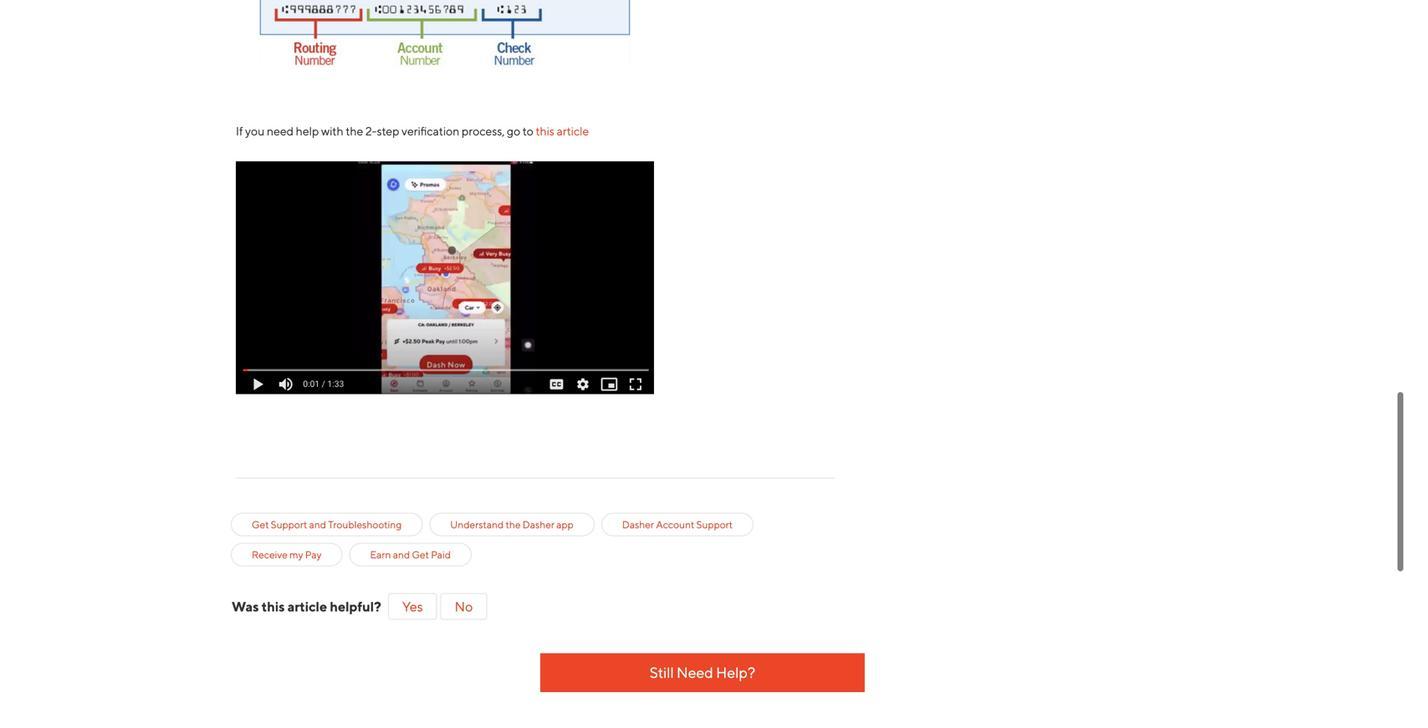 Task type: locate. For each thing, give the bounding box(es) containing it.
article right to
[[557, 124, 589, 138]]

1 vertical spatial article
[[288, 599, 327, 615]]

0 horizontal spatial the
[[346, 124, 363, 138]]

1 horizontal spatial and
[[393, 549, 410, 561]]

the left 2-
[[346, 124, 363, 138]]

this right 'was'
[[262, 599, 285, 615]]

article
[[557, 124, 589, 138], [288, 599, 327, 615]]

1 horizontal spatial support
[[696, 519, 733, 531]]

my
[[290, 549, 303, 561]]

help
[[296, 124, 319, 138]]

support right account
[[696, 519, 733, 531]]

support up receive my pay link
[[271, 519, 307, 531]]

go
[[507, 124, 520, 138]]

0 vertical spatial this
[[536, 124, 554, 138]]

this
[[536, 124, 554, 138], [262, 599, 285, 615]]

the
[[346, 124, 363, 138], [506, 519, 521, 531]]

1 vertical spatial user-added image image
[[236, 161, 654, 394]]

get support and troubleshooting link
[[252, 517, 402, 532]]

no button
[[440, 593, 487, 620]]

dasher left account
[[622, 519, 654, 531]]

no
[[455, 599, 473, 615]]

0 horizontal spatial and
[[309, 519, 326, 531]]

dasher left app
[[523, 519, 554, 531]]

0 vertical spatial user-added image image
[[236, 0, 654, 89]]

0 vertical spatial and
[[309, 519, 326, 531]]

dasher account support link
[[622, 517, 733, 532]]

and up "pay"
[[309, 519, 326, 531]]

if you need help with the 2-step verification process, go to this article
[[236, 124, 589, 138]]

earn
[[370, 549, 391, 561]]

support
[[271, 519, 307, 531], [696, 519, 733, 531]]

get left paid
[[412, 549, 429, 561]]

earn and get paid link
[[370, 547, 451, 562]]

0 vertical spatial article
[[557, 124, 589, 138]]

dasher
[[523, 519, 554, 531], [622, 519, 654, 531]]

1 vertical spatial get
[[412, 549, 429, 561]]

receive my pay
[[252, 549, 322, 561]]

still
[[650, 664, 674, 682]]

troubleshooting
[[328, 519, 402, 531]]

1 horizontal spatial article
[[557, 124, 589, 138]]

0 horizontal spatial this
[[262, 599, 285, 615]]

0 horizontal spatial get
[[252, 519, 269, 531]]

get
[[252, 519, 269, 531], [412, 549, 429, 561]]

dasher account support
[[622, 519, 733, 531]]

the right understand
[[506, 519, 521, 531]]

user-added image image
[[236, 0, 654, 89], [236, 161, 654, 394]]

2-
[[365, 124, 377, 138]]

and
[[309, 519, 326, 531], [393, 549, 410, 561]]

step
[[377, 124, 399, 138]]

to
[[523, 124, 533, 138]]

1 vertical spatial and
[[393, 549, 410, 561]]

was this article helpful?
[[232, 599, 381, 615]]

yes button
[[388, 593, 437, 620]]

account
[[656, 519, 694, 531]]

0 horizontal spatial dasher
[[523, 519, 554, 531]]

receive my pay link
[[252, 547, 322, 562]]

still need help? link
[[540, 654, 865, 692]]

2 dasher from the left
[[622, 519, 654, 531]]

article left helpful?
[[288, 599, 327, 615]]

1 horizontal spatial get
[[412, 549, 429, 561]]

earn and get paid
[[370, 549, 451, 561]]

1 user-added image image from the top
[[236, 0, 654, 89]]

get up receive
[[252, 519, 269, 531]]

0 horizontal spatial support
[[271, 519, 307, 531]]

1 support from the left
[[271, 519, 307, 531]]

1 horizontal spatial the
[[506, 519, 521, 531]]

1 vertical spatial the
[[506, 519, 521, 531]]

1 horizontal spatial dasher
[[622, 519, 654, 531]]

help?
[[716, 664, 755, 682]]

and right earn
[[393, 549, 410, 561]]

receive
[[252, 549, 288, 561]]

app
[[556, 519, 574, 531]]

this right to
[[536, 124, 554, 138]]



Task type: vqa. For each thing, say whether or not it's contained in the screenshot.
bottom the
yes



Task type: describe. For each thing, give the bounding box(es) containing it.
understand the dasher app
[[450, 519, 574, 531]]

with
[[321, 124, 343, 138]]

understand
[[450, 519, 504, 531]]

need
[[677, 664, 713, 682]]

was
[[232, 599, 259, 615]]

yes
[[402, 599, 423, 615]]

and inside get support and troubleshooting link
[[309, 519, 326, 531]]

still need help?
[[650, 664, 755, 682]]

understand the dasher app link
[[450, 517, 574, 532]]

0 horizontal spatial article
[[288, 599, 327, 615]]

pay
[[305, 549, 322, 561]]

verification
[[402, 124, 459, 138]]

2 user-added image image from the top
[[236, 161, 654, 394]]

1 dasher from the left
[[523, 519, 554, 531]]

paid
[[431, 549, 451, 561]]

helpful?
[[330, 599, 381, 615]]

and inside earn and get paid link
[[393, 549, 410, 561]]

2 support from the left
[[696, 519, 733, 531]]

0 vertical spatial the
[[346, 124, 363, 138]]

the inside the 'understand the dasher app' link
[[506, 519, 521, 531]]

need
[[267, 124, 294, 138]]

process,
[[462, 124, 505, 138]]

you
[[245, 124, 265, 138]]

1 vertical spatial this
[[262, 599, 285, 615]]

get support and troubleshooting
[[252, 519, 402, 531]]

this article link
[[536, 124, 589, 138]]

0 vertical spatial get
[[252, 519, 269, 531]]

1 horizontal spatial this
[[536, 124, 554, 138]]

if
[[236, 124, 243, 138]]



